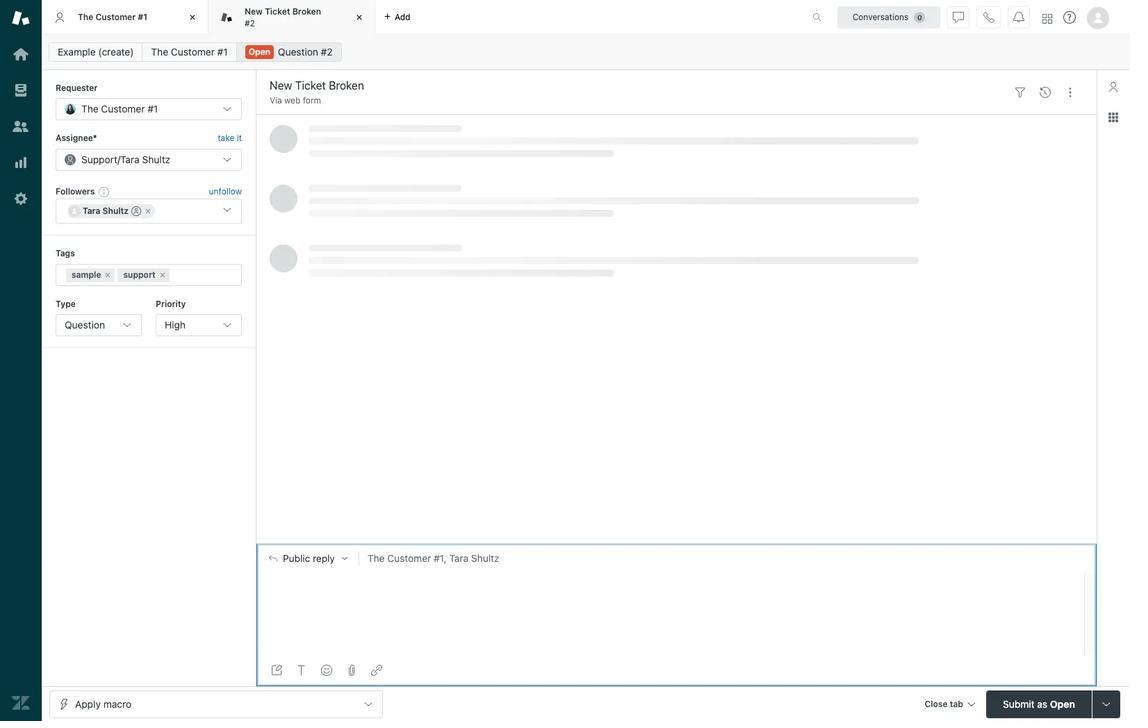 Task type: locate. For each thing, give the bounding box(es) containing it.
displays possible ticket submission types image
[[1102, 699, 1113, 710]]

shultz
[[142, 154, 170, 165], [103, 206, 129, 216], [471, 553, 500, 565]]

the right (create)
[[151, 46, 168, 58]]

2 horizontal spatial shultz
[[471, 553, 500, 565]]

#2 down broken
[[321, 46, 333, 58]]

tarashultz49@gmail.com image
[[69, 206, 80, 217]]

the customer #1 for the customer #1 tab
[[78, 12, 148, 22]]

Subject field
[[267, 77, 1006, 94]]

open down new
[[249, 47, 271, 57]]

#1
[[138, 12, 148, 22], [217, 46, 228, 58], [148, 103, 158, 115]]

conversations button
[[838, 6, 941, 28]]

requester element
[[56, 98, 242, 121]]

shultz left user is an agent icon
[[103, 206, 129, 216]]

the customer #1
[[78, 12, 148, 22], [151, 46, 228, 58], [81, 103, 158, 115]]

tab
[[950, 699, 964, 710]]

tara
[[120, 154, 140, 165], [83, 206, 100, 216], [450, 553, 469, 565]]

#2 down new
[[245, 18, 255, 28]]

#1 inside requester element
[[148, 103, 158, 115]]

example
[[58, 46, 96, 58]]

remove image right the support
[[158, 271, 167, 279]]

1 vertical spatial tara
[[83, 206, 100, 216]]

the customer #1 link
[[142, 42, 237, 62]]

0 vertical spatial #1
[[138, 12, 148, 22]]

the inside the customer #1 link
[[151, 46, 168, 58]]

the up the example
[[78, 12, 93, 22]]

the right reply
[[368, 553, 385, 565]]

customer up support / tara shultz
[[101, 103, 145, 115]]

via web form
[[270, 95, 321, 106]]

1 horizontal spatial shultz
[[142, 154, 170, 165]]

customer inside tab
[[96, 12, 136, 22]]

the customer #1 tab
[[42, 0, 209, 35]]

0 vertical spatial #2
[[245, 18, 255, 28]]

tara right #1,
[[450, 553, 469, 565]]

0 horizontal spatial question
[[65, 319, 105, 331]]

admin image
[[12, 190, 30, 208]]

apps image
[[1109, 112, 1120, 123]]

new ticket broken #2
[[245, 6, 321, 28]]

add link (cmd k) image
[[371, 666, 382, 677]]

close image
[[353, 10, 367, 24]]

type
[[56, 299, 76, 309]]

#2 inside secondary element
[[321, 46, 333, 58]]

apply
[[75, 699, 101, 710]]

submit
[[1004, 699, 1035, 710]]

via
[[270, 95, 282, 106]]

assignee* element
[[56, 149, 242, 171]]

0 horizontal spatial #2
[[245, 18, 255, 28]]

1 horizontal spatial tara
[[120, 154, 140, 165]]

the
[[78, 12, 93, 22], [151, 46, 168, 58], [81, 103, 99, 115], [368, 553, 385, 565]]

tara right "support"
[[120, 154, 140, 165]]

1 vertical spatial #2
[[321, 46, 333, 58]]

0 vertical spatial the customer #1
[[78, 12, 148, 22]]

example (create)
[[58, 46, 134, 58]]

0 horizontal spatial remove image
[[144, 207, 152, 216]]

2 horizontal spatial tara
[[450, 553, 469, 565]]

#1 for requester element
[[148, 103, 158, 115]]

question inside popup button
[[65, 319, 105, 331]]

get help image
[[1064, 11, 1077, 24]]

customer inside secondary element
[[171, 46, 215, 58]]

1 vertical spatial open
[[1051, 699, 1076, 710]]

add attachment image
[[346, 666, 357, 677]]

remove image
[[144, 207, 152, 216], [158, 271, 167, 279]]

open right the as
[[1051, 699, 1076, 710]]

question
[[278, 46, 318, 58], [65, 319, 105, 331]]

as
[[1038, 699, 1048, 710]]

the customer #1 inside secondary element
[[151, 46, 228, 58]]

the inside the customer #1 tab
[[78, 12, 93, 22]]

shultz inside button
[[471, 553, 500, 565]]

broken
[[293, 6, 321, 17]]

open
[[249, 47, 271, 57], [1051, 699, 1076, 710]]

2 vertical spatial tara
[[450, 553, 469, 565]]

user is an agent image
[[131, 207, 141, 216]]

shultz inside assignee* element
[[142, 154, 170, 165]]

the customer #1 down close image
[[151, 46, 228, 58]]

the customer #1 inside tab
[[78, 12, 148, 22]]

1 vertical spatial shultz
[[103, 206, 129, 216]]

1 horizontal spatial #2
[[321, 46, 333, 58]]

customer context image
[[1109, 81, 1120, 92]]

customer down close image
[[171, 46, 215, 58]]

tara shultz option
[[67, 205, 155, 218]]

1 horizontal spatial question
[[278, 46, 318, 58]]

1 horizontal spatial remove image
[[158, 271, 167, 279]]

the customer #1 inside requester element
[[81, 103, 158, 115]]

0 vertical spatial remove image
[[144, 207, 152, 216]]

submit as open
[[1004, 699, 1076, 710]]

1 horizontal spatial open
[[1051, 699, 1076, 710]]

2 vertical spatial shultz
[[471, 553, 500, 565]]

0 vertical spatial shultz
[[142, 154, 170, 165]]

add
[[395, 11, 411, 22]]

close image
[[186, 10, 200, 24]]

0 vertical spatial open
[[249, 47, 271, 57]]

the customer #1 up (create)
[[78, 12, 148, 22]]

0 horizontal spatial open
[[249, 47, 271, 57]]

get started image
[[12, 45, 30, 63]]

customer left #1,
[[388, 553, 431, 565]]

close
[[925, 699, 948, 710]]

customer
[[96, 12, 136, 22], [171, 46, 215, 58], [101, 103, 145, 115], [388, 553, 431, 565]]

2 vertical spatial the customer #1
[[81, 103, 158, 115]]

question down type
[[65, 319, 105, 331]]

#1 inside the customer #1 tab
[[138, 12, 148, 22]]

question for question
[[65, 319, 105, 331]]

unfollow button
[[209, 186, 242, 198]]

(create)
[[98, 46, 134, 58]]

0 horizontal spatial shultz
[[103, 206, 129, 216]]

2 vertical spatial #1
[[148, 103, 158, 115]]

question inside secondary element
[[278, 46, 318, 58]]

0 vertical spatial tara
[[120, 154, 140, 165]]

#1,
[[434, 553, 447, 565]]

take it
[[218, 133, 242, 144]]

reporting image
[[12, 154, 30, 172]]

conversations
[[853, 11, 909, 22]]

customer up (create)
[[96, 12, 136, 22]]

0 horizontal spatial tara
[[83, 206, 100, 216]]

#1 inside the customer #1 link
[[217, 46, 228, 58]]

question button
[[56, 314, 142, 337]]

question down the new ticket broken #2
[[278, 46, 318, 58]]

remove image right user is an agent icon
[[144, 207, 152, 216]]

unfollow
[[209, 186, 242, 197]]

public reply
[[283, 554, 335, 565]]

shultz right /
[[142, 154, 170, 165]]

#2
[[245, 18, 255, 28], [321, 46, 333, 58]]

insert emojis image
[[321, 666, 332, 677]]

0 vertical spatial question
[[278, 46, 318, 58]]

1 vertical spatial question
[[65, 319, 105, 331]]

close tab button
[[919, 691, 981, 721]]

filter image
[[1015, 87, 1026, 98]]

take
[[218, 133, 235, 144]]

notifications image
[[1014, 11, 1025, 23]]

the customer #1 down the requester at the top of the page
[[81, 103, 158, 115]]

tab
[[209, 0, 376, 35]]

1 vertical spatial the customer #1
[[151, 46, 228, 58]]

format text image
[[296, 666, 307, 677]]

shultz right #1,
[[471, 553, 500, 565]]

1 vertical spatial remove image
[[158, 271, 167, 279]]

1 vertical spatial #1
[[217, 46, 228, 58]]

zendesk support image
[[12, 9, 30, 27]]

the inside requester element
[[81, 103, 99, 115]]

the down the requester at the top of the page
[[81, 103, 99, 115]]

tara right the tarashultz49@gmail.com icon
[[83, 206, 100, 216]]



Task type: vqa. For each thing, say whether or not it's contained in the screenshot.
ASSIGNEE TARA SHULTZ
no



Task type: describe. For each thing, give the bounding box(es) containing it.
button displays agent's chat status as invisible. image
[[953, 11, 965, 23]]

high
[[165, 319, 186, 331]]

remove image inside tara shultz option
[[144, 207, 152, 216]]

macro
[[103, 699, 132, 710]]

example (create) button
[[49, 42, 143, 62]]

#1 for the customer #1 tab
[[138, 12, 148, 22]]

followers element
[[56, 199, 242, 224]]

tabs tab list
[[42, 0, 798, 35]]

secondary element
[[42, 38, 1131, 66]]

tara inside assignee* element
[[120, 154, 140, 165]]

apply macro
[[75, 699, 132, 710]]

customer inside requester element
[[101, 103, 145, 115]]

sample
[[72, 270, 101, 280]]

tab containing new ticket broken
[[209, 0, 376, 35]]

events image
[[1040, 87, 1052, 98]]

draft mode image
[[271, 666, 282, 677]]

requester
[[56, 83, 98, 93]]

ticket actions image
[[1065, 87, 1077, 98]]

form
[[303, 95, 321, 106]]

hide composer image
[[671, 538, 682, 549]]

customers image
[[12, 118, 30, 136]]

support
[[123, 270, 156, 280]]

Public reply composer text field
[[263, 574, 1081, 603]]

tara inside option
[[83, 206, 100, 216]]

info on adding followers image
[[99, 186, 110, 197]]

the customer #1 for requester element
[[81, 103, 158, 115]]

support / tara shultz
[[81, 154, 170, 165]]

remove image
[[104, 271, 112, 279]]

public reply button
[[257, 545, 359, 574]]

#2 inside the new ticket broken #2
[[245, 18, 255, 28]]

it
[[237, 133, 242, 144]]

customer inside button
[[388, 553, 431, 565]]

followers
[[56, 186, 95, 197]]

question #2
[[278, 46, 333, 58]]

web
[[284, 95, 301, 106]]

take it button
[[218, 132, 242, 146]]

zendesk image
[[12, 695, 30, 713]]

the customer #1, tara shultz button
[[359, 552, 1097, 566]]

zendesk products image
[[1043, 14, 1053, 23]]

/
[[117, 154, 120, 165]]

close tab
[[925, 699, 964, 710]]

views image
[[12, 81, 30, 99]]

shultz inside option
[[103, 206, 129, 216]]

add button
[[376, 0, 419, 34]]

reply
[[313, 554, 335, 565]]

tara inside button
[[450, 553, 469, 565]]

public
[[283, 554, 310, 565]]

assignee*
[[56, 133, 97, 144]]

open inside secondary element
[[249, 47, 271, 57]]

support
[[81, 154, 117, 165]]

ticket
[[265, 6, 290, 17]]

the inside 'the customer #1, tara shultz' button
[[368, 553, 385, 565]]

tara shultz
[[83, 206, 129, 216]]

new
[[245, 6, 263, 17]]

priority
[[156, 299, 186, 309]]

the customer #1, tara shultz
[[368, 553, 500, 565]]

question for question #2
[[278, 46, 318, 58]]

main element
[[0, 0, 42, 722]]

tags
[[56, 248, 75, 259]]

high button
[[156, 314, 242, 337]]



